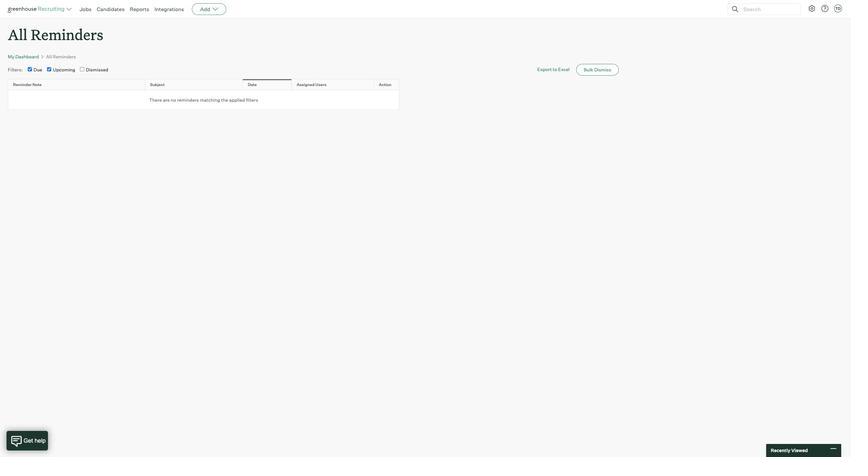 Task type: vqa. For each thing, say whether or not it's contained in the screenshot.
top all reminders
yes



Task type: locate. For each thing, give the bounding box(es) containing it.
td button
[[833, 3, 843, 14]]

configure image
[[808, 5, 816, 12]]

dismissed
[[86, 67, 108, 72]]

reminders
[[31, 25, 103, 44], [53, 54, 76, 59]]

export to excel link
[[531, 63, 576, 76]]

all reminders up upcoming
[[46, 54, 76, 59]]

are
[[163, 97, 170, 103]]

excel
[[558, 67, 570, 72]]

Upcoming checkbox
[[47, 67, 51, 71]]

all reminders link
[[46, 54, 76, 59]]

date
[[248, 82, 257, 87]]

there are no reminders matching the applied filters
[[149, 97, 258, 103]]

due
[[34, 67, 42, 72]]

dashboard
[[15, 54, 39, 59]]

all up "my dashboard" 'link'
[[8, 25, 27, 44]]

1 vertical spatial reminders
[[53, 54, 76, 59]]

0 vertical spatial reminders
[[31, 25, 103, 44]]

to
[[553, 67, 557, 72]]

viewed
[[791, 448, 808, 454]]

reminders up upcoming
[[53, 54, 76, 59]]

reminders
[[177, 97, 199, 103]]

the
[[221, 97, 228, 103]]

Dismissed checkbox
[[80, 67, 84, 71]]

jobs
[[80, 6, 92, 12]]

reminder note
[[13, 82, 42, 87]]

td
[[835, 6, 841, 11]]

candidates link
[[97, 6, 125, 12]]

my dashboard link
[[8, 54, 39, 59]]

all
[[8, 25, 27, 44], [46, 54, 52, 59]]

1 vertical spatial all
[[46, 54, 52, 59]]

all up the upcoming 'checkbox'
[[46, 54, 52, 59]]

all reminders
[[8, 25, 103, 44], [46, 54, 76, 59]]

all reminders up all reminders link
[[8, 25, 103, 44]]

reminders up all reminders link
[[31, 25, 103, 44]]

upcoming
[[53, 67, 75, 72]]

recently
[[771, 448, 790, 454]]

export to excel
[[537, 67, 570, 72]]

action
[[379, 82, 391, 87]]

0 vertical spatial all
[[8, 25, 27, 44]]

1 vertical spatial all reminders
[[46, 54, 76, 59]]



Task type: describe. For each thing, give the bounding box(es) containing it.
my dashboard
[[8, 54, 39, 59]]

my
[[8, 54, 14, 59]]

candidates
[[97, 6, 125, 12]]

filters:
[[8, 67, 23, 72]]

reports link
[[130, 6, 149, 12]]

no
[[171, 97, 176, 103]]

bulk dismiss button
[[576, 64, 619, 76]]

jobs link
[[80, 6, 92, 12]]

add button
[[192, 3, 226, 15]]

Due checkbox
[[28, 67, 32, 71]]

applied
[[229, 97, 245, 103]]

filters
[[246, 97, 258, 103]]

subject
[[150, 82, 165, 87]]

export
[[537, 67, 552, 72]]

greenhouse recruiting image
[[8, 5, 67, 13]]

0 vertical spatial all reminders
[[8, 25, 103, 44]]

td button
[[834, 5, 842, 12]]

1 horizontal spatial all
[[46, 54, 52, 59]]

note
[[32, 82, 42, 87]]

there
[[149, 97, 162, 103]]

reminder
[[13, 82, 32, 87]]

integrations
[[154, 6, 184, 12]]

integrations link
[[154, 6, 184, 12]]

recently viewed
[[771, 448, 808, 454]]

0 horizontal spatial all
[[8, 25, 27, 44]]

reports
[[130, 6, 149, 12]]

users
[[315, 82, 326, 87]]

assigned users
[[297, 82, 326, 87]]

Search text field
[[742, 4, 795, 14]]

add
[[200, 6, 210, 12]]

assigned
[[297, 82, 315, 87]]

bulk
[[584, 67, 593, 72]]

matching
[[200, 97, 220, 103]]

bulk dismiss
[[584, 67, 611, 72]]

dismiss
[[594, 67, 611, 72]]



